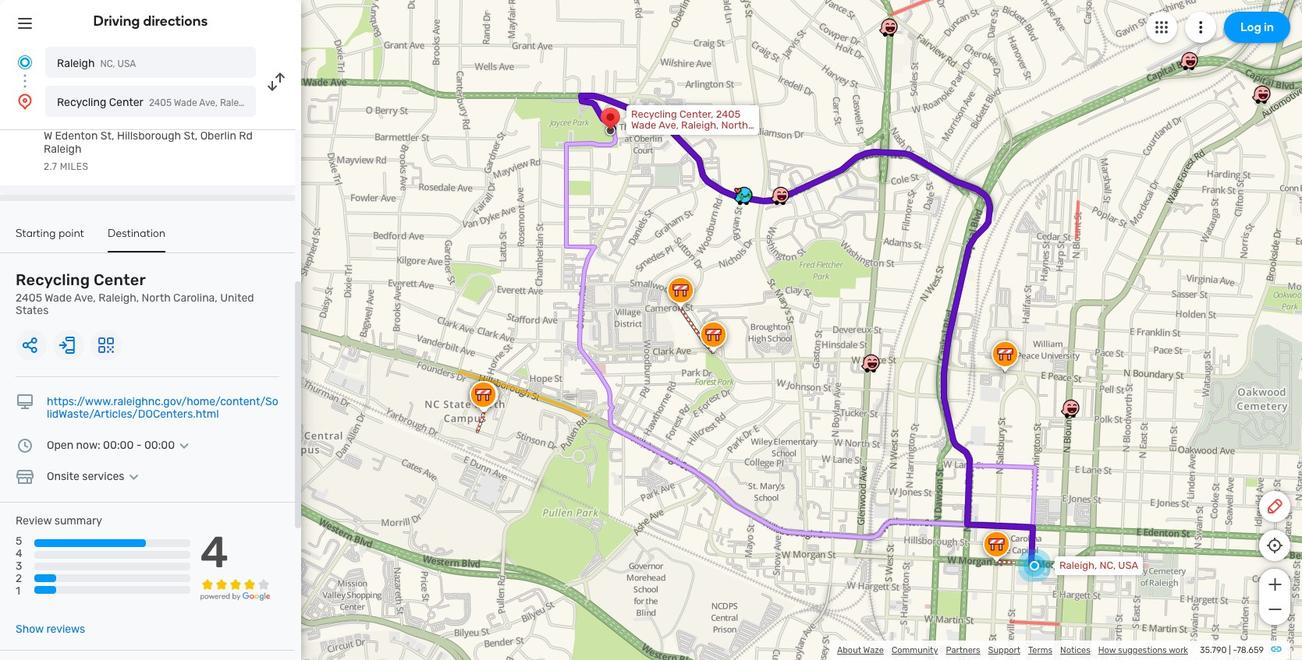 Task type: describe. For each thing, give the bounding box(es) containing it.
how suggestions work link
[[1098, 646, 1188, 656]]

35.790 | -78.659
[[1200, 646, 1264, 656]]

hillsborough
[[117, 130, 181, 143]]

recycling center
[[57, 96, 143, 109]]

raleigh, for center,
[[681, 119, 719, 131]]

states for center,
[[709, 130, 739, 142]]

show reviews
[[16, 623, 85, 637]]

destination button
[[108, 227, 166, 253]]

community
[[892, 646, 938, 656]]

w
[[44, 130, 52, 143]]

carolina, for center
[[173, 292, 218, 305]]

1
[[16, 586, 20, 599]]

recycling center, 2405 wade ave, raleigh, north carolina, united states
[[631, 108, 748, 142]]

support link
[[988, 646, 1021, 656]]

support
[[988, 646, 1021, 656]]

destination
[[108, 227, 166, 240]]

1 00:00 from the left
[[103, 439, 134, 453]]

2405 for center
[[16, 292, 42, 305]]

notices
[[1060, 646, 1091, 656]]

about waze community partners support terms notices how suggestions work
[[837, 646, 1188, 656]]

wade for center,
[[631, 119, 656, 131]]

partners
[[946, 646, 980, 656]]

how
[[1098, 646, 1116, 656]]

services
[[82, 470, 124, 484]]

miles
[[60, 162, 89, 172]]

recycling center 2405 wade ave, raleigh, north carolina, united states
[[16, 271, 254, 318]]

terms
[[1028, 646, 1053, 656]]

current location image
[[16, 53, 34, 72]]

summary
[[54, 515, 102, 528]]

recycling for recycling center, 2405 wade ave, raleigh, north carolina, united states
[[631, 108, 677, 120]]

2 00:00 from the left
[[144, 439, 175, 453]]

waze
[[863, 646, 884, 656]]

lidwaste/articles/docenters.html
[[47, 408, 219, 421]]

https://www.raleighnc.gov/home/content/so lidwaste/articles/docenters.html link
[[47, 396, 278, 421]]

pencil image
[[1266, 498, 1284, 516]]

open
[[47, 439, 73, 453]]

center for recycling center
[[109, 96, 143, 109]]

starting point button
[[16, 227, 84, 251]]

computer image
[[16, 393, 34, 412]]

review
[[16, 515, 52, 528]]

nc, for raleigh
[[100, 59, 115, 69]]

community link
[[892, 646, 938, 656]]

usa for raleigh
[[117, 59, 136, 69]]

about
[[837, 646, 861, 656]]

wade for center
[[45, 292, 72, 305]]

north for center,
[[721, 119, 748, 131]]

ave, for center
[[74, 292, 96, 305]]

now:
[[76, 439, 100, 453]]

raleigh inside w edenton st, hillsborough st, oberlin rd raleigh 2.7 miles
[[44, 143, 81, 156]]

show
[[16, 623, 44, 637]]

|
[[1229, 646, 1231, 656]]

1 st, from the left
[[100, 130, 114, 143]]

recycling for recycling center 2405 wade ave, raleigh, north carolina, united states
[[16, 271, 90, 289]]

2405 for center,
[[716, 108, 741, 120]]

starting
[[16, 227, 56, 240]]

nc, for raleigh,
[[1100, 560, 1116, 572]]

0 vertical spatial raleigh
[[57, 57, 95, 70]]

suggestions
[[1118, 646, 1167, 656]]



Task type: locate. For each thing, give the bounding box(es) containing it.
0 vertical spatial states
[[709, 130, 739, 142]]

st,
[[100, 130, 114, 143], [184, 130, 198, 143]]

notices link
[[1060, 646, 1091, 656]]

link image
[[1270, 644, 1283, 656]]

1 horizontal spatial united
[[675, 130, 706, 142]]

3
[[16, 560, 22, 574]]

-
[[136, 439, 142, 453], [1233, 646, 1237, 656]]

onsite services button
[[47, 470, 143, 484]]

2405 inside recycling center 2405 wade ave, raleigh, north carolina, united states
[[16, 292, 42, 305]]

0 vertical spatial north
[[721, 119, 748, 131]]

1 vertical spatial united
[[220, 292, 254, 305]]

north inside the recycling center, 2405 wade ave, raleigh, north carolina, united states
[[721, 119, 748, 131]]

0 vertical spatial raleigh,
[[681, 119, 719, 131]]

0 vertical spatial usa
[[117, 59, 136, 69]]

0 horizontal spatial north
[[142, 292, 171, 305]]

chevron down image inside open now: 00:00 - 00:00 button
[[175, 440, 194, 453]]

usa inside raleigh nc, usa
[[117, 59, 136, 69]]

partners link
[[946, 646, 980, 656]]

carolina,
[[631, 130, 672, 142], [173, 292, 218, 305]]

work
[[1169, 646, 1188, 656]]

raleigh up recycling center
[[57, 57, 95, 70]]

2 st, from the left
[[184, 130, 198, 143]]

5
[[16, 535, 22, 549]]

00:00 right now: on the bottom of page
[[103, 439, 134, 453]]

1 vertical spatial usa
[[1118, 560, 1138, 572]]

raleigh
[[57, 57, 95, 70], [44, 143, 81, 156]]

north
[[721, 119, 748, 131], [142, 292, 171, 305]]

1 horizontal spatial usa
[[1118, 560, 1138, 572]]

location image
[[16, 92, 34, 111]]

1 horizontal spatial wade
[[631, 119, 656, 131]]

north inside recycling center 2405 wade ave, raleigh, north carolina, united states
[[142, 292, 171, 305]]

point
[[59, 227, 84, 240]]

2
[[16, 573, 22, 586]]

ave, inside the recycling center, 2405 wade ave, raleigh, north carolina, united states
[[659, 119, 679, 131]]

ave,
[[659, 119, 679, 131], [74, 292, 96, 305]]

united for center
[[220, 292, 254, 305]]

0 vertical spatial nc,
[[100, 59, 115, 69]]

0 horizontal spatial usa
[[117, 59, 136, 69]]

recycling
[[57, 96, 106, 109], [631, 108, 677, 120], [16, 271, 90, 289]]

1 horizontal spatial north
[[721, 119, 748, 131]]

1 horizontal spatial st,
[[184, 130, 198, 143]]

0 vertical spatial wade
[[631, 119, 656, 131]]

open now: 00:00 - 00:00 button
[[47, 439, 194, 453]]

0 horizontal spatial united
[[220, 292, 254, 305]]

open now: 00:00 - 00:00
[[47, 439, 175, 453]]

oberlin
[[200, 130, 236, 143]]

zoom out image
[[1265, 601, 1285, 619]]

united for center,
[[675, 130, 706, 142]]

chevron down image for open now: 00:00 - 00:00
[[175, 440, 194, 453]]

00:00
[[103, 439, 134, 453], [144, 439, 175, 453]]

1 vertical spatial chevron down image
[[124, 471, 143, 484]]

wade left center,
[[631, 119, 656, 131]]

2405 inside the recycling center, 2405 wade ave, raleigh, north carolina, united states
[[716, 108, 741, 120]]

1 horizontal spatial chevron down image
[[175, 440, 194, 453]]

ave, down point
[[74, 292, 96, 305]]

chevron down image inside onsite services button
[[124, 471, 143, 484]]

nc,
[[100, 59, 115, 69], [1100, 560, 1116, 572]]

carolina, inside recycling center 2405 wade ave, raleigh, north carolina, united states
[[173, 292, 218, 305]]

wade inside the recycling center, 2405 wade ave, raleigh, north carolina, united states
[[631, 119, 656, 131]]

0 horizontal spatial 4
[[16, 548, 22, 561]]

st, right "edenton"
[[100, 130, 114, 143]]

1 vertical spatial ave,
[[74, 292, 96, 305]]

driving directions
[[93, 12, 208, 30]]

1 vertical spatial states
[[16, 304, 49, 318]]

center,
[[680, 108, 714, 120]]

states for center
[[16, 304, 49, 318]]

about waze link
[[837, 646, 884, 656]]

clock image
[[16, 437, 34, 456]]

chevron down image down 'https://www.raleighnc.gov/home/content/so lidwaste/articles/docenters.html' link
[[175, 440, 194, 453]]

states
[[709, 130, 739, 142], [16, 304, 49, 318]]

1 horizontal spatial 4
[[200, 527, 229, 579]]

raleigh, nc, usa
[[1060, 560, 1138, 572]]

0 horizontal spatial 2405
[[16, 292, 42, 305]]

north down 'destination' button
[[142, 292, 171, 305]]

terms link
[[1028, 646, 1053, 656]]

states inside the recycling center, 2405 wade ave, raleigh, north carolina, united states
[[709, 130, 739, 142]]

1 horizontal spatial raleigh,
[[681, 119, 719, 131]]

recycling down starting point button
[[16, 271, 90, 289]]

carolina, inside the recycling center, 2405 wade ave, raleigh, north carolina, united states
[[631, 130, 672, 142]]

north for center
[[142, 292, 171, 305]]

1 vertical spatial north
[[142, 292, 171, 305]]

center inside recycling center 2405 wade ave, raleigh, north carolina, united states
[[94, 271, 146, 289]]

35.790
[[1200, 646, 1227, 656]]

1 vertical spatial wade
[[45, 292, 72, 305]]

recycling inside recycling center 2405 wade ave, raleigh, north carolina, united states
[[16, 271, 90, 289]]

- down lidwaste/articles/docenters.html
[[136, 439, 142, 453]]

wade down starting point button
[[45, 292, 72, 305]]

raleigh, inside recycling center 2405 wade ave, raleigh, north carolina, united states
[[98, 292, 139, 305]]

raleigh nc, usa
[[57, 57, 136, 70]]

states down center,
[[709, 130, 739, 142]]

2405
[[716, 108, 741, 120], [16, 292, 42, 305]]

review summary
[[16, 515, 102, 528]]

- right '|'
[[1233, 646, 1237, 656]]

rd
[[239, 130, 253, 143]]

2405 right center,
[[716, 108, 741, 120]]

onsite
[[47, 470, 79, 484]]

united inside recycling center 2405 wade ave, raleigh, north carolina, united states
[[220, 292, 254, 305]]

directions
[[143, 12, 208, 30]]

recycling up "edenton"
[[57, 96, 106, 109]]

center up hillsborough at top left
[[109, 96, 143, 109]]

recycling inside the recycling center, 2405 wade ave, raleigh, north carolina, united states
[[631, 108, 677, 120]]

center
[[109, 96, 143, 109], [94, 271, 146, 289]]

0 vertical spatial -
[[136, 439, 142, 453]]

recycling for recycling center
[[57, 96, 106, 109]]

ave, left center,
[[659, 119, 679, 131]]

1 horizontal spatial nc,
[[1100, 560, 1116, 572]]

0 horizontal spatial raleigh,
[[98, 292, 139, 305]]

raleigh, for center
[[98, 292, 139, 305]]

0 horizontal spatial carolina,
[[173, 292, 218, 305]]

usa
[[117, 59, 136, 69], [1118, 560, 1138, 572]]

0 vertical spatial 2405
[[716, 108, 741, 120]]

usa for raleigh,
[[1118, 560, 1138, 572]]

1 horizontal spatial 00:00
[[144, 439, 175, 453]]

chevron down image
[[175, 440, 194, 453], [124, 471, 143, 484]]

1 vertical spatial nc,
[[1100, 560, 1116, 572]]

https://www.raleighnc.gov/home/content/so lidwaste/articles/docenters.html
[[47, 396, 278, 421]]

recycling left center,
[[631, 108, 677, 120]]

0 vertical spatial carolina,
[[631, 130, 672, 142]]

2 vertical spatial raleigh,
[[1060, 560, 1097, 572]]

0 horizontal spatial ave,
[[74, 292, 96, 305]]

raleigh up 'miles'
[[44, 143, 81, 156]]

wade
[[631, 119, 656, 131], [45, 292, 72, 305]]

0 vertical spatial center
[[109, 96, 143, 109]]

raleigh, inside the recycling center, 2405 wade ave, raleigh, north carolina, united states
[[681, 119, 719, 131]]

0 horizontal spatial -
[[136, 439, 142, 453]]

2.7
[[44, 162, 57, 172]]

nc, inside raleigh nc, usa
[[100, 59, 115, 69]]

center for recycling center 2405 wade ave, raleigh, north carolina, united states
[[94, 271, 146, 289]]

78.659
[[1237, 646, 1264, 656]]

1 vertical spatial raleigh,
[[98, 292, 139, 305]]

wade inside recycling center 2405 wade ave, raleigh, north carolina, united states
[[45, 292, 72, 305]]

center down 'destination' button
[[94, 271, 146, 289]]

driving
[[93, 12, 140, 30]]

0 horizontal spatial states
[[16, 304, 49, 318]]

1 horizontal spatial 2405
[[716, 108, 741, 120]]

ave, for center,
[[659, 119, 679, 131]]

st, left oberlin
[[184, 130, 198, 143]]

1 horizontal spatial ave,
[[659, 119, 679, 131]]

chevron down image down open now: 00:00 - 00:00 button
[[124, 471, 143, 484]]

starting point
[[16, 227, 84, 240]]

1 vertical spatial 2405
[[16, 292, 42, 305]]

store image
[[16, 468, 34, 487]]

2 horizontal spatial raleigh,
[[1060, 560, 1097, 572]]

https://www.raleighnc.gov/home/content/so
[[47, 396, 278, 409]]

states inside recycling center 2405 wade ave, raleigh, north carolina, united states
[[16, 304, 49, 318]]

0 vertical spatial ave,
[[659, 119, 679, 131]]

0 horizontal spatial chevron down image
[[124, 471, 143, 484]]

w edenton st, hillsborough st, oberlin rd raleigh 2.7 miles
[[44, 130, 253, 172]]

2405 down starting point button
[[16, 292, 42, 305]]

00:00 down the https://www.raleighnc.gov/home/content/so lidwaste/articles/docenters.html
[[144, 439, 175, 453]]

zoom in image
[[1265, 576, 1285, 595]]

north right center,
[[721, 119, 748, 131]]

edenton
[[55, 130, 98, 143]]

0 horizontal spatial st,
[[100, 130, 114, 143]]

ave, inside recycling center 2405 wade ave, raleigh, north carolina, united states
[[74, 292, 96, 305]]

carolina, for center,
[[631, 130, 672, 142]]

recycling center button
[[45, 86, 256, 117]]

0 horizontal spatial 00:00
[[103, 439, 134, 453]]

1 vertical spatial -
[[1233, 646, 1237, 656]]

0 vertical spatial united
[[675, 130, 706, 142]]

1 horizontal spatial carolina,
[[631, 130, 672, 142]]

5 4 3 2 1
[[16, 535, 22, 599]]

0 vertical spatial chevron down image
[[175, 440, 194, 453]]

1 horizontal spatial -
[[1233, 646, 1237, 656]]

reviews
[[46, 623, 85, 637]]

0 horizontal spatial nc,
[[100, 59, 115, 69]]

raleigh,
[[681, 119, 719, 131], [98, 292, 139, 305], [1060, 560, 1097, 572]]

recycling inside "button"
[[57, 96, 106, 109]]

1 vertical spatial carolina,
[[173, 292, 218, 305]]

states down starting point button
[[16, 304, 49, 318]]

1 vertical spatial center
[[94, 271, 146, 289]]

4
[[200, 527, 229, 579], [16, 548, 22, 561]]

chevron down image for onsite services
[[124, 471, 143, 484]]

1 vertical spatial raleigh
[[44, 143, 81, 156]]

united
[[675, 130, 706, 142], [220, 292, 254, 305]]

1 horizontal spatial states
[[709, 130, 739, 142]]

center inside recycling center "button"
[[109, 96, 143, 109]]

united inside the recycling center, 2405 wade ave, raleigh, north carolina, united states
[[675, 130, 706, 142]]

onsite services
[[47, 470, 124, 484]]

0 horizontal spatial wade
[[45, 292, 72, 305]]



Task type: vqa. For each thing, say whether or not it's contained in the screenshot.
Dallas, Dallas address Link in the left bottom of the page
no



